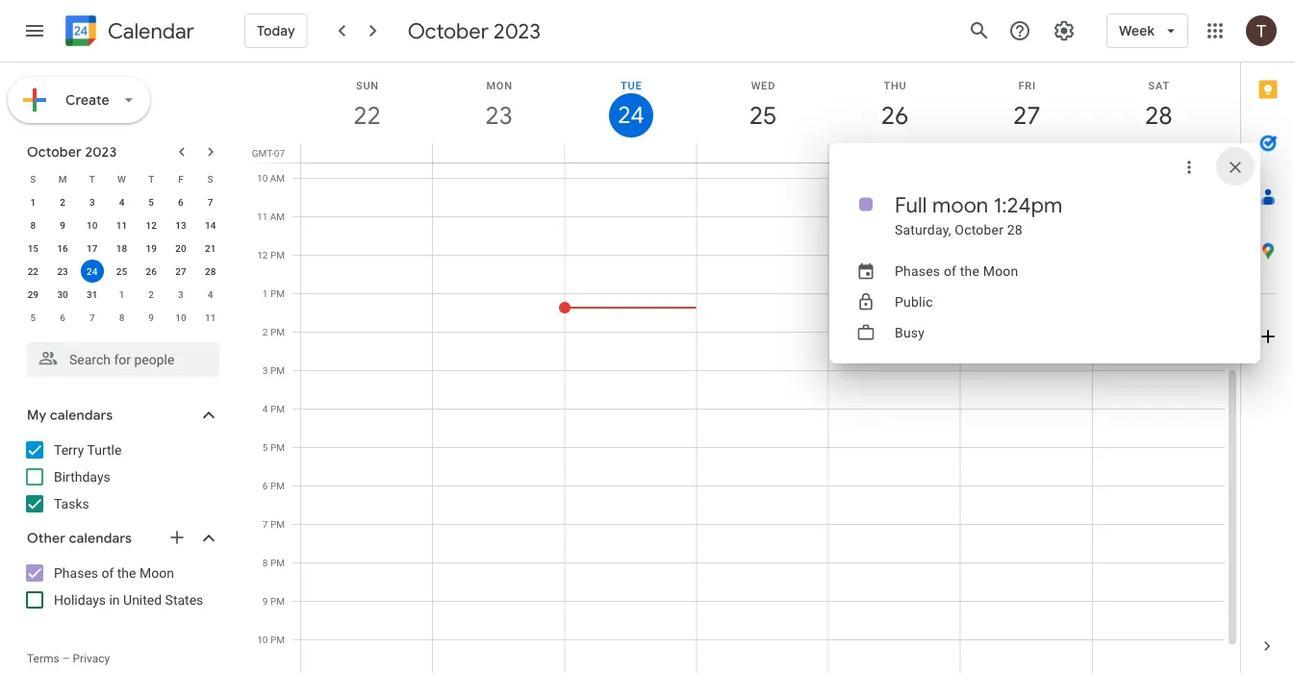 Task type: describe. For each thing, give the bounding box(es) containing it.
wed
[[751, 79, 776, 91]]

busy
[[895, 325, 925, 341]]

14 element
[[199, 214, 222, 237]]

tasks
[[54, 496, 89, 512]]

19
[[146, 243, 157, 254]]

in
[[109, 592, 120, 608]]

28 element
[[199, 260, 222, 283]]

grid containing 22
[[246, 63, 1241, 674]]

terms – privacy
[[27, 653, 110, 666]]

gmt-07
[[252, 147, 285, 159]]

pm for 2 pm
[[270, 326, 285, 338]]

22 inside row
[[28, 266, 39, 277]]

9 for november 9 element
[[149, 312, 154, 323]]

mon 23
[[484, 79, 513, 131]]

0 vertical spatial 2
[[60, 196, 65, 208]]

full moon 1:24pm button
[[1092, 143, 1213, 161]]

12 for 12 pm
[[257, 249, 268, 261]]

pm for 4 pm
[[270, 403, 285, 415]]

15
[[28, 243, 39, 254]]

25 inside row
[[116, 266, 127, 277]]

1 horizontal spatial phases of the moon
[[895, 263, 1019, 279]]

1 vertical spatial 2023
[[85, 143, 117, 161]]

0 vertical spatial 4
[[119, 196, 124, 208]]

november 6 element
[[51, 306, 74, 329]]

add other calendars image
[[167, 528, 187, 548]]

row containing 29
[[18, 283, 225, 306]]

13
[[175, 219, 186, 231]]

full for full moon 1:24pm saturday, october 28
[[895, 192, 927, 218]]

row containing s
[[18, 167, 225, 191]]

november 10 element
[[169, 306, 192, 329]]

31
[[87, 289, 98, 300]]

calendars for other calendars
[[69, 530, 132, 548]]

–
[[62, 653, 70, 666]]

07
[[274, 147, 285, 159]]

5 pm
[[263, 442, 285, 453]]

0 vertical spatial 8
[[30, 219, 36, 231]]

fri
[[1019, 79, 1036, 91]]

pm for 12 pm
[[270, 249, 285, 261]]

fri 27
[[1012, 79, 1040, 131]]

1 vertical spatial october 2023
[[27, 143, 117, 161]]

phases of the moon inside other calendars 'list'
[[54, 565, 174, 581]]

my calendars list
[[4, 435, 239, 520]]

the inside 'list'
[[117, 565, 136, 581]]

8 for november 8 'element'
[[119, 312, 124, 323]]

26 link
[[873, 93, 917, 138]]

1 for november 1 "element"
[[119, 289, 124, 300]]

f
[[178, 173, 183, 185]]

3 for november 3 element
[[178, 289, 184, 300]]

thu 26
[[880, 79, 908, 131]]

mon
[[486, 79, 513, 91]]

7 for november 7 element
[[89, 312, 95, 323]]

22 inside grid
[[352, 100, 380, 131]]

23 link
[[477, 93, 521, 138]]

sun 22
[[352, 79, 380, 131]]

2 for 2 pm
[[263, 326, 268, 338]]

6 pm
[[263, 480, 285, 492]]

pm for 6 pm
[[270, 480, 285, 492]]

16 element
[[51, 237, 74, 260]]

terms
[[27, 653, 59, 666]]

0 vertical spatial 9
[[60, 219, 65, 231]]

30
[[57, 289, 68, 300]]

17 element
[[81, 237, 104, 260]]

of inside other calendars 'list'
[[102, 565, 114, 581]]

november 9 element
[[140, 306, 163, 329]]

19 element
[[140, 237, 163, 260]]

w
[[117, 173, 126, 185]]

november 8 element
[[110, 306, 133, 329]]

thu
[[884, 79, 907, 91]]

1:24pm for full moon 1:24pm
[[1151, 145, 1190, 159]]

today button
[[244, 8, 308, 54]]

week
[[1119, 22, 1155, 39]]

7 pm
[[263, 519, 285, 530]]

4 for 4 pm
[[263, 403, 268, 415]]

moon for full moon 1:24pm
[[1119, 145, 1148, 159]]

13 element
[[169, 214, 192, 237]]

today
[[257, 22, 295, 39]]

moon inside other calendars 'list'
[[140, 565, 174, 581]]

october inside full moon 1:24pm saturday, october 28
[[955, 222, 1004, 238]]

10 element
[[81, 214, 104, 237]]

calendar
[[108, 18, 194, 45]]

pm for 10 pm
[[270, 634, 285, 646]]

9 for 9 pm
[[263, 596, 268, 607]]

5 for 5 pm
[[263, 442, 268, 453]]

terry
[[54, 442, 84, 458]]

10 for 10 pm
[[257, 634, 268, 646]]

other calendars button
[[4, 524, 239, 554]]

26 inside 26 element
[[146, 266, 157, 277]]

calendars for my calendars
[[50, 407, 113, 424]]

1 horizontal spatial october 2023
[[408, 17, 541, 44]]

30 element
[[51, 283, 74, 306]]

sat
[[1149, 79, 1170, 91]]

15 element
[[22, 237, 45, 260]]

privacy
[[73, 653, 110, 666]]

1 horizontal spatial october
[[408, 17, 489, 44]]

6 for 6 pm
[[263, 480, 268, 492]]

5 for november 5 element
[[30, 312, 36, 323]]

11 for november 11 'element'
[[205, 312, 216, 323]]

other calendars
[[27, 530, 132, 548]]

3 pm
[[263, 365, 285, 376]]

23 element
[[51, 260, 74, 283]]

4 cell from the left
[[697, 143, 829, 163]]

0 vertical spatial 7
[[208, 196, 213, 208]]

28 inside grid
[[1144, 100, 1172, 131]]

17
[[87, 243, 98, 254]]

31 element
[[81, 283, 104, 306]]

full moon 1:24pm row
[[293, 143, 1241, 163]]

phases inside other calendars 'list'
[[54, 565, 98, 581]]

full moon 1:24pm saturday, october 28
[[895, 192, 1063, 238]]

20
[[175, 243, 186, 254]]

tue 24
[[617, 79, 643, 130]]

other
[[27, 530, 66, 548]]

10 for 10 am
[[257, 172, 268, 184]]

22 element
[[22, 260, 45, 283]]

29
[[28, 289, 39, 300]]

8 for 8 pm
[[263, 557, 268, 569]]

29 element
[[22, 283, 45, 306]]

turtle
[[87, 442, 122, 458]]

4 for november 4 element
[[208, 289, 213, 300]]

united
[[123, 592, 162, 608]]

sat 28
[[1144, 79, 1172, 131]]

10 am
[[257, 172, 285, 184]]

sun
[[356, 79, 379, 91]]

18 element
[[110, 237, 133, 260]]

pm for 5 pm
[[270, 442, 285, 453]]

1 horizontal spatial 2023
[[494, 17, 541, 44]]

28 inside full moon 1:24pm saturday, october 28
[[1007, 222, 1023, 238]]

row containing 5
[[18, 306, 225, 329]]

11 am
[[257, 211, 285, 222]]



Task type: vqa. For each thing, say whether or not it's contained in the screenshot.
11
yes



Task type: locate. For each thing, give the bounding box(es) containing it.
1 vertical spatial of
[[102, 565, 114, 581]]

2 horizontal spatial 11
[[257, 211, 268, 222]]

9 down november 2 element
[[149, 312, 154, 323]]

7 row from the top
[[18, 306, 225, 329]]

4 inside november 4 element
[[208, 289, 213, 300]]

27 inside 'element'
[[175, 266, 186, 277]]

2 vertical spatial 2
[[263, 326, 268, 338]]

12
[[146, 219, 157, 231], [257, 249, 268, 261]]

tab list
[[1242, 63, 1294, 620]]

8 inside 'element'
[[119, 312, 124, 323]]

6 down 30 element
[[60, 312, 65, 323]]

2 inside november 2 element
[[149, 289, 154, 300]]

november 2 element
[[140, 283, 163, 306]]

11 down 10 am
[[257, 211, 268, 222]]

full inside full moon 1:24pm saturday, october 28
[[895, 192, 927, 218]]

2 vertical spatial 7
[[263, 519, 268, 530]]

7 for 7 pm
[[263, 519, 268, 530]]

1 vertical spatial 22
[[28, 266, 39, 277]]

0 horizontal spatial phases
[[54, 565, 98, 581]]

9 pm
[[263, 596, 285, 607]]

22 link
[[345, 93, 389, 138]]

0 vertical spatial 28
[[1144, 100, 1172, 131]]

am for 10 am
[[270, 172, 285, 184]]

1 horizontal spatial 11
[[205, 312, 216, 323]]

25 element
[[110, 260, 133, 283]]

1 vertical spatial 27
[[175, 266, 186, 277]]

1 vertical spatial 6
[[60, 312, 65, 323]]

3 up 10 'element'
[[89, 196, 95, 208]]

1 horizontal spatial 24
[[617, 100, 643, 130]]

phases up holidays
[[54, 565, 98, 581]]

2 t from the left
[[148, 173, 154, 185]]

pm up 2 pm
[[270, 288, 285, 299]]

21
[[205, 243, 216, 254]]

Search for people text field
[[38, 343, 208, 377]]

0 horizontal spatial october
[[27, 143, 82, 161]]

main drawer image
[[23, 19, 46, 42]]

2 row from the top
[[18, 191, 225, 214]]

2 am from the top
[[270, 211, 285, 222]]

12 pm
[[257, 249, 285, 261]]

0 vertical spatial moon
[[983, 263, 1019, 279]]

25 down 18 at left
[[116, 266, 127, 277]]

1 s from the left
[[30, 173, 36, 185]]

5 cell from the left
[[829, 143, 960, 163]]

6 pm from the top
[[270, 442, 285, 453]]

24, today element
[[81, 260, 104, 283]]

0 horizontal spatial 24
[[87, 266, 98, 277]]

10 for 10 'element'
[[87, 219, 98, 231]]

cell down 26 link
[[829, 143, 960, 163]]

cell down 23 link
[[433, 143, 565, 163]]

moon down 28 link
[[1119, 145, 1148, 159]]

1 vertical spatial 26
[[146, 266, 157, 277]]

9
[[60, 219, 65, 231], [149, 312, 154, 323], [263, 596, 268, 607]]

0 vertical spatial phases
[[895, 263, 940, 279]]

other calendars list
[[4, 558, 239, 616]]

row containing 1
[[18, 191, 225, 214]]

saturday,
[[895, 222, 952, 238]]

2 s from the left
[[208, 173, 213, 185]]

27 down fri
[[1012, 100, 1040, 131]]

2 horizontal spatial 1
[[263, 288, 268, 299]]

6 up 7 pm
[[263, 480, 268, 492]]

7 down 6 pm
[[263, 519, 268, 530]]

3 down 2 pm
[[263, 365, 268, 376]]

1 horizontal spatial 8
[[119, 312, 124, 323]]

1 inside grid
[[263, 288, 268, 299]]

0 horizontal spatial 3
[[89, 196, 95, 208]]

11 for "11" element
[[116, 219, 127, 231]]

4 row from the top
[[18, 237, 225, 260]]

9 pm from the top
[[270, 557, 285, 569]]

2 cell from the left
[[433, 143, 565, 163]]

full moon 1:24pm heading
[[895, 192, 1063, 218]]

1 vertical spatial the
[[117, 565, 136, 581]]

11 down november 4 element
[[205, 312, 216, 323]]

0 vertical spatial 26
[[880, 100, 908, 131]]

pm for 8 pm
[[270, 557, 285, 569]]

0 horizontal spatial 27
[[175, 266, 186, 277]]

pm down 7 pm
[[270, 557, 285, 569]]

1 for 1 pm
[[263, 288, 268, 299]]

11 inside november 11 'element'
[[205, 312, 216, 323]]

2 horizontal spatial october
[[955, 222, 1004, 238]]

8 up 15 element
[[30, 219, 36, 231]]

pm down 9 pm
[[270, 634, 285, 646]]

9 up 10 pm
[[263, 596, 268, 607]]

gmt-
[[252, 147, 274, 159]]

2 horizontal spatial 4
[[263, 403, 268, 415]]

1 vertical spatial 28
[[1007, 222, 1023, 238]]

1 down the 12 pm
[[263, 288, 268, 299]]

3 inside november 3 element
[[178, 289, 184, 300]]

s right f
[[208, 173, 213, 185]]

pm
[[270, 249, 285, 261], [270, 288, 285, 299], [270, 326, 285, 338], [270, 365, 285, 376], [270, 403, 285, 415], [270, 442, 285, 453], [270, 480, 285, 492], [270, 519, 285, 530], [270, 557, 285, 569], [270, 596, 285, 607], [270, 634, 285, 646]]

9 inside grid
[[263, 596, 268, 607]]

23 down 16
[[57, 266, 68, 277]]

am up the 12 pm
[[270, 211, 285, 222]]

2 for november 2 element
[[149, 289, 154, 300]]

1 down "25" element
[[119, 289, 124, 300]]

cell
[[301, 143, 433, 163], [433, 143, 565, 163], [565, 143, 697, 163], [697, 143, 829, 163], [829, 143, 960, 163], [960, 143, 1092, 163]]

10 pm
[[257, 634, 285, 646]]

7 pm from the top
[[270, 480, 285, 492]]

terms link
[[27, 653, 59, 666]]

6 row from the top
[[18, 283, 225, 306]]

t left w
[[89, 173, 95, 185]]

row
[[18, 167, 225, 191], [18, 191, 225, 214], [18, 214, 225, 237], [18, 237, 225, 260], [18, 260, 225, 283], [18, 283, 225, 306], [18, 306, 225, 329]]

t
[[89, 173, 95, 185], [148, 173, 154, 185]]

1 vertical spatial 4
[[208, 289, 213, 300]]

12 up 19
[[146, 219, 157, 231]]

1:24pm down 28 link
[[1151, 145, 1190, 159]]

am
[[270, 172, 285, 184], [270, 211, 285, 222]]

11 up 18 at left
[[116, 219, 127, 231]]

2023 up mon
[[494, 17, 541, 44]]

23
[[484, 100, 512, 131], [57, 266, 68, 277]]

pm for 3 pm
[[270, 365, 285, 376]]

2 pm from the top
[[270, 288, 285, 299]]

24 inside cell
[[87, 266, 98, 277]]

8 up 9 pm
[[263, 557, 268, 569]]

1 horizontal spatial full
[[1097, 145, 1116, 159]]

holidays in united states
[[54, 592, 203, 608]]

full
[[1097, 145, 1116, 159], [895, 192, 927, 218]]

calendars
[[50, 407, 113, 424], [69, 530, 132, 548]]

25 link
[[741, 93, 785, 138]]

28 link
[[1137, 93, 1181, 138]]

0 horizontal spatial 2
[[60, 196, 65, 208]]

12 inside grid
[[257, 249, 268, 261]]

1 horizontal spatial 28
[[1007, 222, 1023, 238]]

row containing 15
[[18, 237, 225, 260]]

5 inside grid
[[263, 442, 268, 453]]

0 horizontal spatial 11
[[116, 219, 127, 231]]

1 inside "element"
[[119, 289, 124, 300]]

november 7 element
[[81, 306, 104, 329]]

october 2023
[[408, 17, 541, 44], [27, 143, 117, 161]]

14
[[205, 219, 216, 231]]

0 horizontal spatial 1
[[30, 196, 36, 208]]

2 up 3 pm at the left bottom of the page
[[263, 326, 268, 338]]

of up in
[[102, 565, 114, 581]]

phases of the moon up in
[[54, 565, 174, 581]]

0 vertical spatial 6
[[178, 196, 184, 208]]

0 vertical spatial 2023
[[494, 17, 541, 44]]

moon up the saturday,
[[933, 192, 989, 218]]

states
[[165, 592, 203, 608]]

6 cell from the left
[[960, 143, 1092, 163]]

create
[[65, 91, 110, 109]]

0 horizontal spatial moon
[[140, 565, 174, 581]]

10 down 9 pm
[[257, 634, 268, 646]]

6 for "november 6" element
[[60, 312, 65, 323]]

8 pm from the top
[[270, 519, 285, 530]]

25 inside wed 25
[[748, 100, 776, 131]]

october up m
[[27, 143, 82, 161]]

1 horizontal spatial 23
[[484, 100, 512, 131]]

2 vertical spatial 9
[[263, 596, 268, 607]]

10 for november 10 element
[[175, 312, 186, 323]]

7 inside grid
[[263, 519, 268, 530]]

cell down 24 link
[[565, 143, 697, 163]]

october 2023 up mon
[[408, 17, 541, 44]]

28 down "21"
[[205, 266, 216, 277]]

22 up the 29
[[28, 266, 39, 277]]

settings menu image
[[1053, 19, 1076, 42]]

1 vertical spatial 12
[[257, 249, 268, 261]]

24 up 31
[[87, 266, 98, 277]]

row containing 22
[[18, 260, 225, 283]]

10 pm from the top
[[270, 596, 285, 607]]

11 element
[[110, 214, 133, 237]]

october 2023 grid
[[18, 167, 225, 329]]

november 11 element
[[199, 306, 222, 329]]

9 up 16 element
[[60, 219, 65, 231]]

26 down 19
[[146, 266, 157, 277]]

24 cell
[[77, 260, 107, 283]]

5 pm from the top
[[270, 403, 285, 415]]

1 vertical spatial 25
[[116, 266, 127, 277]]

calendar element
[[62, 12, 194, 54]]

1 vertical spatial october
[[27, 143, 82, 161]]

28
[[1144, 100, 1172, 131], [1007, 222, 1023, 238], [205, 266, 216, 277]]

pm up 8 pm
[[270, 519, 285, 530]]

pm up 5 pm
[[270, 403, 285, 415]]

october
[[408, 17, 489, 44], [27, 143, 82, 161], [955, 222, 1004, 238]]

1:24pm inside 'button'
[[1151, 145, 1190, 159]]

october down "full moon 1:24pm" heading
[[955, 222, 1004, 238]]

phases of the moon up public
[[895, 263, 1019, 279]]

24 link
[[609, 93, 653, 138]]

calendars up terry turtle
[[50, 407, 113, 424]]

november 4 element
[[199, 283, 222, 306]]

moon
[[1119, 145, 1148, 159], [933, 192, 989, 218]]

birthdays
[[54, 469, 110, 485]]

24 inside grid
[[617, 100, 643, 130]]

11 pm from the top
[[270, 634, 285, 646]]

4 up 5 pm
[[263, 403, 268, 415]]

5 up 12 element
[[149, 196, 154, 208]]

1 t from the left
[[89, 173, 95, 185]]

2 down 26 element
[[149, 289, 154, 300]]

23 down mon
[[484, 100, 512, 131]]

0 vertical spatial 22
[[352, 100, 380, 131]]

moon inside full moon 1:24pm saturday, october 28
[[933, 192, 989, 218]]

5 row from the top
[[18, 260, 225, 283]]

11 inside "11" element
[[116, 219, 127, 231]]

1 horizontal spatial t
[[148, 173, 154, 185]]

2023
[[494, 17, 541, 44], [85, 143, 117, 161]]

0 horizontal spatial phases of the moon
[[54, 565, 174, 581]]

s
[[30, 173, 36, 185], [208, 173, 213, 185]]

28 inside row
[[205, 266, 216, 277]]

row containing 8
[[18, 214, 225, 237]]

0 horizontal spatial 25
[[116, 266, 127, 277]]

26 inside grid
[[880, 100, 908, 131]]

grid
[[246, 63, 1241, 674]]

12 element
[[140, 214, 163, 237]]

1 horizontal spatial 26
[[880, 100, 908, 131]]

1 cell from the left
[[301, 143, 433, 163]]

28 down sat
[[1144, 100, 1172, 131]]

0 horizontal spatial of
[[102, 565, 114, 581]]

1 up 15 element
[[30, 196, 36, 208]]

0 horizontal spatial 12
[[146, 219, 157, 231]]

wed 25
[[748, 79, 776, 131]]

3 pm from the top
[[270, 326, 285, 338]]

16
[[57, 243, 68, 254]]

1 vertical spatial moon
[[933, 192, 989, 218]]

full inside 'button'
[[1097, 145, 1116, 159]]

25 down wed on the top
[[748, 100, 776, 131]]

5 down 29 element
[[30, 312, 36, 323]]

1 horizontal spatial 22
[[352, 100, 380, 131]]

12 down 11 am
[[257, 249, 268, 261]]

27 link
[[1005, 93, 1049, 138]]

4 pm from the top
[[270, 365, 285, 376]]

of down the saturday,
[[944, 263, 957, 279]]

27 inside grid
[[1012, 100, 1040, 131]]

26 element
[[140, 260, 163, 283]]

3 row from the top
[[18, 214, 225, 237]]

pm for 9 pm
[[270, 596, 285, 607]]

23 inside row
[[57, 266, 68, 277]]

november 1 element
[[110, 283, 133, 306]]

2 vertical spatial 6
[[263, 480, 268, 492]]

22 down sun
[[352, 100, 380, 131]]

t left f
[[148, 173, 154, 185]]

0 vertical spatial 5
[[149, 196, 154, 208]]

tue
[[621, 79, 642, 91]]

phases up public
[[895, 263, 940, 279]]

moon down full moon 1:24pm saturday, october 28
[[983, 263, 1019, 279]]

0 vertical spatial of
[[944, 263, 957, 279]]

1 vertical spatial 8
[[119, 312, 124, 323]]

1 horizontal spatial moon
[[983, 263, 1019, 279]]

calendar heading
[[104, 18, 194, 45]]

pm down 8 pm
[[270, 596, 285, 607]]

week button
[[1107, 8, 1189, 54]]

1 vertical spatial calendars
[[69, 530, 132, 548]]

4 inside grid
[[263, 403, 268, 415]]

1 pm from the top
[[270, 249, 285, 261]]

11 inside grid
[[257, 211, 268, 222]]

row group
[[18, 191, 225, 329]]

of
[[944, 263, 957, 279], [102, 565, 114, 581]]

cell down 22 link
[[301, 143, 433, 163]]

row group containing 1
[[18, 191, 225, 329]]

1 horizontal spatial of
[[944, 263, 957, 279]]

3 for 3 pm
[[263, 365, 268, 376]]

8 inside grid
[[263, 557, 268, 569]]

0 horizontal spatial 9
[[60, 219, 65, 231]]

11 for 11 am
[[257, 211, 268, 222]]

1 vertical spatial phases
[[54, 565, 98, 581]]

1 vertical spatial phases of the moon
[[54, 565, 174, 581]]

create button
[[8, 77, 150, 123]]

moon inside 'button'
[[1119, 145, 1148, 159]]

0 vertical spatial 27
[[1012, 100, 1040, 131]]

12 for 12
[[146, 219, 157, 231]]

pm for 1 pm
[[270, 288, 285, 299]]

6
[[178, 196, 184, 208], [60, 312, 65, 323], [263, 480, 268, 492]]

am for 11 am
[[270, 211, 285, 222]]

1
[[30, 196, 36, 208], [263, 288, 268, 299], [119, 289, 124, 300]]

2 vertical spatial 28
[[205, 266, 216, 277]]

0 vertical spatial october
[[408, 17, 489, 44]]

pm down 1 pm
[[270, 326, 285, 338]]

0 vertical spatial the
[[960, 263, 980, 279]]

1:24pm down 27 link
[[994, 192, 1063, 218]]

3 down 27 'element'
[[178, 289, 184, 300]]

4 up "11" element
[[119, 196, 124, 208]]

2 pm
[[263, 326, 285, 338]]

7
[[208, 196, 213, 208], [89, 312, 95, 323], [263, 519, 268, 530]]

10 down gmt-
[[257, 172, 268, 184]]

1 horizontal spatial 6
[[178, 196, 184, 208]]

pm up 1 pm
[[270, 249, 285, 261]]

6 inside grid
[[263, 480, 268, 492]]

2023 down create
[[85, 143, 117, 161]]

pm for 7 pm
[[270, 519, 285, 530]]

pm down the '4 pm'
[[270, 442, 285, 453]]

the up holidays in united states on the left bottom of the page
[[117, 565, 136, 581]]

moon for full moon 1:24pm saturday, october 28
[[933, 192, 989, 218]]

1:24pm for full moon 1:24pm saturday, october 28
[[994, 192, 1063, 218]]

28 down "full moon 1:24pm" heading
[[1007, 222, 1023, 238]]

25
[[748, 100, 776, 131], [116, 266, 127, 277]]

18
[[116, 243, 127, 254]]

5 down the '4 pm'
[[263, 442, 268, 453]]

pm up 7 pm
[[270, 480, 285, 492]]

1 horizontal spatial 9
[[149, 312, 154, 323]]

3 cell from the left
[[565, 143, 697, 163]]

0 horizontal spatial 6
[[60, 312, 65, 323]]

1 vertical spatial 24
[[87, 266, 98, 277]]

0 vertical spatial october 2023
[[408, 17, 541, 44]]

10 up 17
[[87, 219, 98, 231]]

cell down 25 link
[[697, 143, 829, 163]]

1 horizontal spatial 27
[[1012, 100, 1040, 131]]

1 horizontal spatial 5
[[149, 196, 154, 208]]

my
[[27, 407, 47, 424]]

1 vertical spatial full
[[895, 192, 927, 218]]

2 down m
[[60, 196, 65, 208]]

0 vertical spatial 1:24pm
[[1151, 145, 1190, 159]]

2 vertical spatial october
[[955, 222, 1004, 238]]

0 vertical spatial 3
[[89, 196, 95, 208]]

0 vertical spatial 25
[[748, 100, 776, 131]]

3 inside grid
[[263, 365, 268, 376]]

1 am from the top
[[270, 172, 285, 184]]

0 horizontal spatial 28
[[205, 266, 216, 277]]

0 horizontal spatial 23
[[57, 266, 68, 277]]

10 inside 'element'
[[87, 219, 98, 231]]

1 horizontal spatial 1
[[119, 289, 124, 300]]

phases
[[895, 263, 940, 279], [54, 565, 98, 581]]

holidays
[[54, 592, 106, 608]]

4 pm
[[263, 403, 285, 415]]

5
[[149, 196, 154, 208], [30, 312, 36, 323], [263, 442, 268, 453]]

2 vertical spatial 5
[[263, 442, 268, 453]]

1 horizontal spatial s
[[208, 173, 213, 185]]

0 horizontal spatial 4
[[119, 196, 124, 208]]

22
[[352, 100, 380, 131], [28, 266, 39, 277]]

moon
[[983, 263, 1019, 279], [140, 565, 174, 581]]

None search field
[[0, 335, 239, 377]]

4 up november 11 'element'
[[208, 289, 213, 300]]

8 down november 1 "element"
[[119, 312, 124, 323]]

1 vertical spatial 3
[[178, 289, 184, 300]]

27 down 20 on the top of page
[[175, 266, 186, 277]]

calendars down tasks at the bottom left
[[69, 530, 132, 548]]

8
[[30, 219, 36, 231], [119, 312, 124, 323], [263, 557, 268, 569]]

1:24pm inside full moon 1:24pm saturday, october 28
[[994, 192, 1063, 218]]

terry turtle
[[54, 442, 122, 458]]

cell down 27 link
[[960, 143, 1092, 163]]

my calendars
[[27, 407, 113, 424]]

1 vertical spatial 7
[[89, 312, 95, 323]]

my calendars button
[[4, 400, 239, 431]]

7 up 14 element
[[208, 196, 213, 208]]

2 vertical spatial 8
[[263, 557, 268, 569]]

2 horizontal spatial 6
[[263, 480, 268, 492]]

8 pm
[[263, 557, 285, 569]]

0 vertical spatial 12
[[146, 219, 157, 231]]

20 element
[[169, 237, 192, 260]]

7 down 31 element
[[89, 312, 95, 323]]

am down 07
[[270, 172, 285, 184]]

pm down 2 pm
[[270, 365, 285, 376]]

public
[[895, 294, 933, 310]]

0 horizontal spatial 22
[[28, 266, 39, 277]]

november 5 element
[[22, 306, 45, 329]]

0 horizontal spatial moon
[[933, 192, 989, 218]]

0 horizontal spatial 7
[[89, 312, 95, 323]]

november 3 element
[[169, 283, 192, 306]]

1 vertical spatial am
[[270, 211, 285, 222]]

privacy link
[[73, 653, 110, 666]]

s left m
[[30, 173, 36, 185]]

0 vertical spatial 24
[[617, 100, 643, 130]]

23 inside mon 23
[[484, 100, 512, 131]]

m
[[58, 173, 67, 185]]

24
[[617, 100, 643, 130], [87, 266, 98, 277]]

full moon 1:24pm
[[1097, 145, 1190, 159]]

11
[[257, 211, 268, 222], [116, 219, 127, 231], [205, 312, 216, 323]]

21 element
[[199, 237, 222, 260]]

0 horizontal spatial 26
[[146, 266, 157, 277]]

26 down thu
[[880, 100, 908, 131]]

1:24pm
[[1151, 145, 1190, 159], [994, 192, 1063, 218]]

27 element
[[169, 260, 192, 283]]

10 down november 3 element
[[175, 312, 186, 323]]

1 pm
[[263, 288, 285, 299]]

0 horizontal spatial 1:24pm
[[994, 192, 1063, 218]]

the down full moon 1:24pm saturday, october 28
[[960, 263, 980, 279]]

1 row from the top
[[18, 167, 225, 191]]

moon up united on the left of page
[[140, 565, 174, 581]]

1 horizontal spatial the
[[960, 263, 980, 279]]

12 inside row
[[146, 219, 157, 231]]

6 down f
[[178, 196, 184, 208]]

1 vertical spatial 1:24pm
[[994, 192, 1063, 218]]

full for full moon 1:24pm
[[1097, 145, 1116, 159]]

october up mon
[[408, 17, 489, 44]]

24 down "tue"
[[617, 100, 643, 130]]

october 2023 up m
[[27, 143, 117, 161]]

1 horizontal spatial 1:24pm
[[1151, 145, 1190, 159]]



